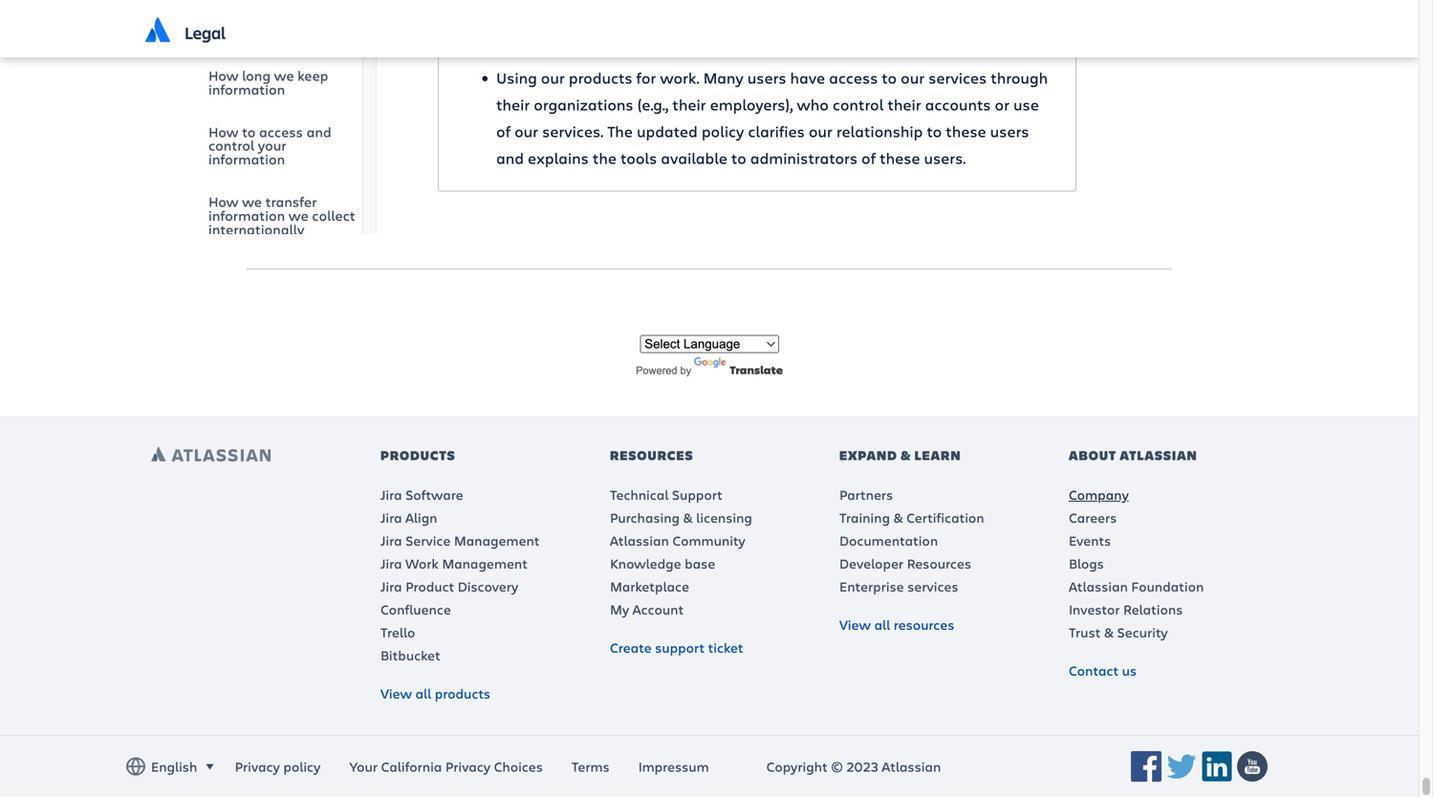 Task type: describe. For each thing, give the bounding box(es) containing it.
how for how we transfer information we collect internationally
[[209, 192, 239, 211]]

how long we keep information
[[209, 66, 329, 98]]

how for how we store and secure information we collect
[[209, 0, 239, 15]]

1 jira from the top
[[381, 486, 402, 504]]

blogs link
[[1069, 555, 1105, 573]]

foundation
[[1132, 578, 1205, 596]]

about atlassian
[[1069, 447, 1198, 464]]

resources
[[894, 616, 955, 634]]

jira product discovery link
[[381, 578, 519, 596]]

purchasing & licensing link
[[610, 509, 753, 527]]

how long we keep information link
[[209, 55, 363, 111]]

technical
[[610, 486, 669, 504]]

your california privacy choices
[[349, 758, 543, 776]]

technical support link
[[610, 486, 723, 504]]

& inside company careers events blogs atlassian foundation investor relations trust & security
[[1105, 624, 1114, 642]]

trello
[[381, 624, 415, 642]]

2 their from the left
[[673, 94, 706, 115]]

terms link
[[572, 758, 610, 776]]

us
[[1123, 662, 1137, 680]]

service
[[406, 532, 451, 550]]

impressum link
[[639, 758, 709, 776]]

copyright © 2023 atlassian
[[767, 758, 941, 776]]

organizations
[[534, 94, 634, 115]]

jira service management link
[[381, 532, 540, 550]]

0 vertical spatial management
[[454, 532, 540, 550]]

1 privacy from the left
[[235, 758, 280, 776]]

atlassian logo image
[[145, 17, 170, 42]]

contact us
[[1069, 662, 1137, 680]]

contact us link
[[1069, 662, 1137, 680]]

company
[[1069, 486, 1129, 504]]

careers link
[[1069, 509, 1117, 527]]

keep
[[298, 66, 329, 85]]

2 jira from the top
[[381, 509, 402, 527]]

developer resources link
[[840, 555, 972, 573]]

explains
[[528, 148, 589, 168]]

bitbucket
[[381, 647, 441, 665]]

view all products
[[381, 685, 491, 703]]

information inside how we transfer information we collect internationally
[[209, 206, 285, 225]]

work. many
[[660, 68, 744, 88]]

documentation link
[[840, 532, 938, 550]]

information inside how we store and secure information we collect
[[255, 10, 331, 28]]

developer
[[840, 555, 904, 573]]

view for view all products
[[381, 685, 412, 703]]

account
[[633, 601, 684, 619]]

google translate image
[[695, 357, 730, 371]]

certification
[[907, 509, 985, 527]]

create support ticket link
[[610, 639, 744, 657]]

about
[[1069, 447, 1117, 464]]

my account link
[[610, 601, 684, 619]]

3 jira from the top
[[381, 532, 402, 550]]

and for access
[[307, 122, 332, 141]]

create support ticket
[[610, 639, 744, 657]]

information inside how to access and control your information
[[209, 150, 285, 168]]

we right store
[[335, 10, 355, 28]]

products for our
[[569, 68, 633, 88]]

collect inside how we store and secure information we collect
[[209, 24, 252, 42]]

how we transfer information we collect internationally
[[209, 192, 355, 238]]

0 horizontal spatial users
[[748, 68, 787, 88]]

available
[[661, 148, 728, 168]]

we left store
[[242, 0, 262, 15]]

we up internationally
[[242, 192, 262, 211]]

how we transfer information we collect internationally link
[[209, 181, 363, 251]]

atlassian inside company careers events blogs atlassian foundation investor relations trust & security
[[1069, 578, 1129, 596]]

to up relationship
[[882, 68, 897, 88]]

1 vertical spatial these
[[880, 148, 921, 168]]

products for all
[[435, 685, 491, 703]]

our right the using
[[541, 68, 565, 88]]

using our products for work. many users have access to our services through their organizations (e.g., their employers), who control their accounts or use of our services. the updated policy clarifies our relationship to these users and explains the tools available to administrators of these users.
[[496, 68, 1048, 168]]

california
[[381, 758, 442, 776]]

& left "learn"
[[901, 447, 912, 464]]

2 privacy from the left
[[446, 758, 491, 776]]

3 their from the left
[[888, 94, 922, 115]]

4 jira from the top
[[381, 555, 402, 573]]

create
[[610, 639, 652, 657]]

powered
[[636, 365, 678, 377]]

employers), who control
[[710, 94, 884, 115]]

information inside how long we keep information
[[209, 80, 285, 98]]

relationship
[[837, 121, 923, 142]]

and for store
[[302, 0, 327, 15]]

your california privacy choices link
[[349, 758, 543, 776]]

atlassian right 2023
[[882, 758, 941, 776]]

align
[[406, 509, 438, 527]]

jira work management link
[[381, 555, 528, 573]]

our up administrators
[[809, 121, 833, 142]]

1 their from the left
[[496, 94, 530, 115]]

my
[[610, 601, 630, 619]]

how we store and secure information we collect link
[[209, 0, 363, 55]]

services.
[[542, 121, 604, 142]]

1 vertical spatial management
[[442, 555, 528, 573]]

jira software jira align jira service management jira work management jira product discovery confluence trello bitbucket
[[381, 486, 540, 665]]

careers
[[1069, 509, 1117, 527]]

confluence
[[381, 601, 451, 619]]

your
[[349, 758, 378, 776]]

tools
[[621, 148, 657, 168]]

policy inside using our products for work. many users have access to our services through their organizations (e.g., their employers), who control their accounts or use of our services. the updated policy clarifies our relationship to these users and explains the tools available to administrators of these users.
[[702, 121, 745, 142]]

confluence link
[[381, 601, 451, 619]]

for
[[637, 68, 656, 88]]

atlassian community link
[[610, 532, 746, 550]]

choices
[[494, 758, 543, 776]]

to inside how to access and control your information
[[242, 122, 256, 141]]

translate link
[[695, 357, 783, 378]]

ticket
[[708, 639, 744, 657]]

2023
[[847, 758, 879, 776]]

knowledge base link
[[610, 555, 716, 573]]

through
[[991, 68, 1048, 88]]

atlassian inside technical support purchasing & licensing atlassian community knowledge base marketplace my account
[[610, 532, 669, 550]]



Task type: locate. For each thing, give the bounding box(es) containing it.
2 vertical spatial and
[[496, 148, 524, 168]]

atlassian right about
[[1120, 447, 1198, 464]]

how for how to access and control your information
[[209, 122, 239, 141]]

to left your
[[242, 122, 256, 141]]

atlassian down purchasing
[[610, 532, 669, 550]]

product
[[406, 578, 455, 596]]

1 horizontal spatial resources
[[907, 555, 972, 573]]

& inside technical support purchasing & licensing atlassian community knowledge base marketplace my account
[[683, 509, 693, 527]]

view down bitbucket link
[[381, 685, 412, 703]]

1 vertical spatial services
[[908, 578, 959, 596]]

0 vertical spatial resources
[[610, 447, 694, 464]]

how
[[209, 0, 239, 15], [209, 66, 239, 85], [209, 122, 239, 141], [209, 192, 239, 211]]

information up keep in the top of the page
[[255, 10, 331, 28]]

we down how to access and control your information link
[[289, 206, 309, 225]]

1 vertical spatial users
[[991, 121, 1030, 142]]

base
[[685, 555, 716, 573]]

view all resources
[[840, 616, 955, 634]]

privacy policy link
[[235, 758, 321, 776]]

& down support
[[683, 509, 693, 527]]

information down control
[[209, 206, 285, 225]]

how to access and control your information
[[209, 122, 332, 168]]

©
[[831, 758, 844, 776]]

jira align link
[[381, 509, 438, 527]]

how we store and secure information we collect
[[209, 0, 355, 42]]

0 vertical spatial users
[[748, 68, 787, 88]]

1 horizontal spatial these
[[946, 121, 987, 142]]

their up relationship
[[888, 94, 922, 115]]

0 vertical spatial access
[[829, 68, 878, 88]]

technical support purchasing & licensing atlassian community knowledge base marketplace my account
[[610, 486, 753, 619]]

their down work. many
[[673, 94, 706, 115]]

contact
[[1069, 662, 1119, 680]]

your
[[258, 136, 287, 155]]

1 horizontal spatial view
[[840, 616, 871, 634]]

0 horizontal spatial these
[[880, 148, 921, 168]]

of down relationship
[[862, 148, 876, 168]]

our up explains
[[515, 121, 539, 142]]

and inside how we store and secure information we collect
[[302, 0, 327, 15]]

services inside using our products for work. many users have access to our services through their organizations (e.g., their employers), who control their accounts or use of our services. the updated policy clarifies our relationship to these users and explains the tools available to administrators of these users.
[[929, 68, 987, 88]]

we inside how long we keep information
[[274, 66, 294, 85]]

their down the using
[[496, 94, 530, 115]]

0 vertical spatial and
[[302, 0, 327, 15]]

1 vertical spatial products
[[435, 685, 491, 703]]

company link
[[1069, 486, 1129, 504]]

community
[[673, 532, 746, 550]]

access down how long we keep information link
[[259, 122, 303, 141]]

1 horizontal spatial collect
[[312, 206, 355, 225]]

all down bitbucket link
[[416, 685, 432, 703]]

users down or
[[991, 121, 1030, 142]]

internationally
[[209, 220, 305, 238]]

jira left align
[[381, 509, 402, 527]]

0 horizontal spatial resources
[[610, 447, 694, 464]]

information up control
[[209, 80, 285, 98]]

0 horizontal spatial collect
[[209, 24, 252, 42]]

(e.g.,
[[638, 94, 669, 115]]

partners link
[[840, 486, 894, 504]]

of
[[496, 121, 511, 142], [862, 148, 876, 168]]

relations
[[1124, 601, 1183, 619]]

collect up long
[[209, 24, 252, 42]]

3 how from the top
[[209, 122, 239, 141]]

to right available
[[732, 148, 747, 168]]

company careers events blogs atlassian foundation investor relations trust & security
[[1069, 486, 1205, 642]]

events link
[[1069, 532, 1112, 550]]

all down enterprise
[[875, 616, 891, 634]]

by
[[681, 365, 692, 377]]

5 jira from the top
[[381, 578, 402, 596]]

0 horizontal spatial all
[[416, 685, 432, 703]]

0 vertical spatial of
[[496, 121, 511, 142]]

view down enterprise
[[840, 616, 871, 634]]

0 vertical spatial these
[[946, 121, 987, 142]]

atlassian up investor
[[1069, 578, 1129, 596]]

we
[[242, 0, 262, 15], [335, 10, 355, 28], [274, 66, 294, 85], [242, 192, 262, 211], [289, 206, 309, 225]]

1 vertical spatial resources
[[907, 555, 972, 573]]

1 horizontal spatial products
[[569, 68, 633, 88]]

how for how long we keep information
[[209, 66, 239, 85]]

1 horizontal spatial their
[[673, 94, 706, 115]]

jira left work
[[381, 555, 402, 573]]

0 horizontal spatial their
[[496, 94, 530, 115]]

administrators
[[751, 148, 858, 168]]

clarifies
[[748, 121, 805, 142]]

and inside using our products for work. many users have access to our services through their organizations (e.g., their employers), who control their accounts or use of our services. the updated policy clarifies our relationship to these users and explains the tools available to administrators of these users.
[[496, 148, 524, 168]]

privacy policy
[[235, 758, 321, 776]]

impressum
[[639, 758, 709, 776]]

0 horizontal spatial products
[[435, 685, 491, 703]]

products down bitbucket link
[[435, 685, 491, 703]]

investor relations link
[[1069, 601, 1183, 619]]

0 vertical spatial view
[[840, 616, 871, 634]]

how inside how long we keep information
[[209, 66, 239, 85]]

1 vertical spatial policy
[[283, 758, 321, 776]]

0 horizontal spatial of
[[496, 121, 511, 142]]

services up the accounts
[[929, 68, 987, 88]]

support
[[672, 486, 723, 504]]

these down the accounts
[[946, 121, 987, 142]]

the
[[608, 121, 633, 142]]

partners
[[840, 486, 894, 504]]

2 how from the top
[[209, 66, 239, 85]]

0 vertical spatial products
[[569, 68, 633, 88]]

legal
[[185, 21, 226, 44]]

services down developer resources link
[[908, 578, 959, 596]]

0 vertical spatial collect
[[209, 24, 252, 42]]

how up internationally
[[209, 192, 239, 211]]

store
[[265, 0, 299, 15]]

2 horizontal spatial their
[[888, 94, 922, 115]]

1 horizontal spatial policy
[[702, 121, 745, 142]]

1 horizontal spatial users
[[991, 121, 1030, 142]]

bitbucket link
[[381, 647, 441, 665]]

policy
[[702, 121, 745, 142], [283, 758, 321, 776]]

using
[[496, 68, 537, 88]]

control
[[209, 136, 255, 155]]

all for products
[[416, 685, 432, 703]]

view
[[840, 616, 871, 634], [381, 685, 412, 703]]

services inside partners training & certification documentation developer resources enterprise services
[[908, 578, 959, 596]]

and right store
[[302, 0, 327, 15]]

how up legal
[[209, 0, 239, 15]]

access inside using our products for work. many users have access to our services through their organizations (e.g., their employers), who control their accounts or use of our services. the updated policy clarifies our relationship to these users and explains the tools available to administrators of these users.
[[829, 68, 878, 88]]

products up organizations
[[569, 68, 633, 88]]

jira software link
[[381, 486, 464, 504]]

marketplace link
[[610, 578, 690, 596]]

view all resources link
[[840, 616, 955, 634]]

how left long
[[209, 66, 239, 85]]

0 horizontal spatial access
[[259, 122, 303, 141]]

we right long
[[274, 66, 294, 85]]

training & certification link
[[840, 509, 985, 527]]

1 horizontal spatial access
[[829, 68, 878, 88]]

0 vertical spatial policy
[[702, 121, 745, 142]]

0 horizontal spatial view
[[381, 685, 412, 703]]

expand
[[840, 447, 898, 464]]

resources up enterprise services link
[[907, 555, 972, 573]]

and inside how to access and control your information
[[307, 122, 332, 141]]

access inside how to access and control your information
[[259, 122, 303, 141]]

users
[[748, 68, 787, 88], [991, 121, 1030, 142]]

and left explains
[[496, 148, 524, 168]]

collect right internationally
[[312, 206, 355, 225]]

users up employers), who control
[[748, 68, 787, 88]]

terms
[[572, 758, 610, 776]]

jira down the jira align link
[[381, 532, 402, 550]]

how inside how we store and secure information we collect
[[209, 0, 239, 15]]

documentation
[[840, 532, 938, 550]]

expand & learn
[[840, 447, 962, 464]]

jira up confluence link at the left bottom of page
[[381, 578, 402, 596]]

security
[[1118, 624, 1168, 642]]

licensing
[[696, 509, 753, 527]]

0 vertical spatial all
[[875, 616, 891, 634]]

& inside partners training & certification documentation developer resources enterprise services
[[894, 509, 903, 527]]

to up users.
[[927, 121, 942, 142]]

information up "transfer"
[[209, 150, 285, 168]]

resources up technical
[[610, 447, 694, 464]]

powered by
[[636, 365, 695, 377]]

transfer
[[265, 192, 317, 211]]

view for view all resources
[[840, 616, 871, 634]]

products inside using our products for work. many users have access to our services through their organizations (e.g., their employers), who control their accounts or use of our services. the updated policy clarifies our relationship to these users and explains the tools available to administrators of these users.
[[569, 68, 633, 88]]

& up documentation link
[[894, 509, 903, 527]]

products
[[569, 68, 633, 88], [435, 685, 491, 703]]

secure
[[209, 10, 251, 28]]

jira up the jira align link
[[381, 486, 402, 504]]

0 horizontal spatial privacy
[[235, 758, 280, 776]]

events
[[1069, 532, 1112, 550]]

software
[[406, 486, 464, 504]]

collect inside how we transfer information we collect internationally
[[312, 206, 355, 225]]

1 vertical spatial access
[[259, 122, 303, 141]]

resources inside partners training & certification documentation developer resources enterprise services
[[907, 555, 972, 573]]

of down the using
[[496, 121, 511, 142]]

collect
[[209, 24, 252, 42], [312, 206, 355, 225]]

trust
[[1069, 624, 1101, 642]]

copyright
[[767, 758, 828, 776]]

policy left your
[[283, 758, 321, 776]]

0 vertical spatial services
[[929, 68, 987, 88]]

use
[[1014, 94, 1040, 115]]

1 vertical spatial all
[[416, 685, 432, 703]]

0 horizontal spatial policy
[[283, 758, 321, 776]]

and right your
[[307, 122, 332, 141]]

these
[[946, 121, 987, 142], [880, 148, 921, 168]]

1 vertical spatial of
[[862, 148, 876, 168]]

&
[[901, 447, 912, 464], [683, 509, 693, 527], [894, 509, 903, 527], [1105, 624, 1114, 642]]

information
[[255, 10, 331, 28], [209, 80, 285, 98], [209, 150, 285, 168], [209, 206, 285, 225]]

long
[[242, 66, 271, 85]]

how left your
[[209, 122, 239, 141]]

policy up available
[[702, 121, 745, 142]]

how inside how to access and control your information
[[209, 122, 239, 141]]

services
[[929, 68, 987, 88], [908, 578, 959, 596]]

all for resources
[[875, 616, 891, 634]]

management
[[454, 532, 540, 550], [442, 555, 528, 573]]

1 horizontal spatial all
[[875, 616, 891, 634]]

enterprise
[[840, 578, 905, 596]]

trust & security link
[[1069, 624, 1168, 642]]

our up relationship
[[901, 68, 925, 88]]

1 how from the top
[[209, 0, 239, 15]]

translate
[[730, 363, 783, 378]]

1 vertical spatial view
[[381, 685, 412, 703]]

learn
[[915, 447, 962, 464]]

training
[[840, 509, 890, 527]]

access right have
[[829, 68, 878, 88]]

& right trust
[[1105, 624, 1114, 642]]

these down relationship
[[880, 148, 921, 168]]

1 vertical spatial collect
[[312, 206, 355, 225]]

1 vertical spatial and
[[307, 122, 332, 141]]

4 how from the top
[[209, 192, 239, 211]]

1 horizontal spatial of
[[862, 148, 876, 168]]

1 horizontal spatial privacy
[[446, 758, 491, 776]]

how inside how we transfer information we collect internationally
[[209, 192, 239, 211]]

accounts
[[926, 94, 991, 115]]

legal link
[[185, 0, 226, 57]]



